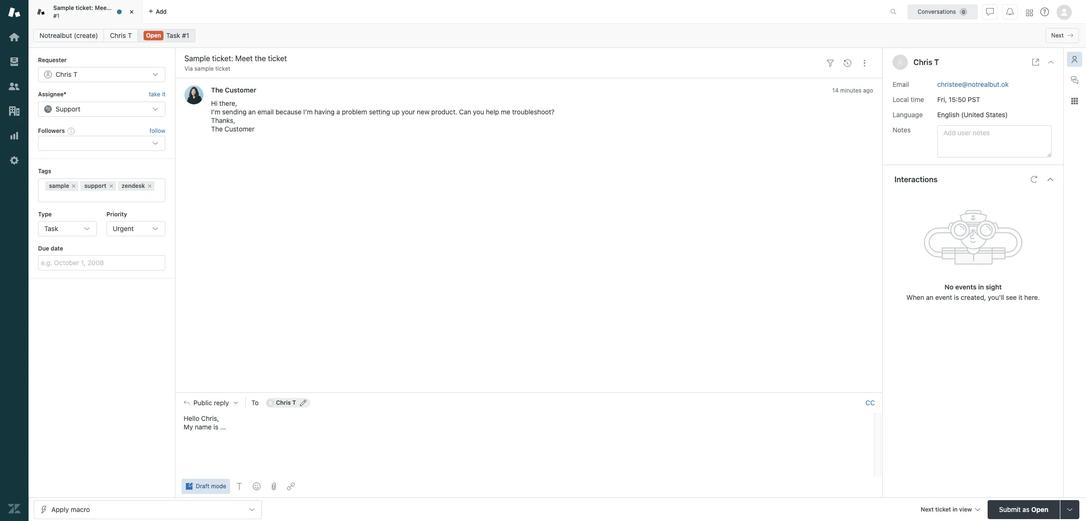 Task type: locate. For each thing, give the bounding box(es) containing it.
close image
[[127, 7, 136, 17]]

1 horizontal spatial #1
[[182, 31, 189, 39]]

t down close icon
[[128, 31, 132, 39]]

format text image
[[236, 483, 243, 491]]

1 horizontal spatial remove image
[[147, 183, 153, 189]]

2 remove image from the left
[[147, 183, 153, 189]]

0 horizontal spatial #1
[[53, 12, 59, 19]]

notes
[[893, 126, 911, 134]]

language
[[893, 111, 923, 119]]

#1 up via
[[182, 31, 189, 39]]

task inside popup button
[[44, 225, 58, 233]]

1 vertical spatial in
[[953, 506, 958, 514]]

is inside hello chris, my name is ...
[[213, 424, 218, 432]]

you
[[473, 108, 484, 116]]

remove image left support
[[71, 183, 77, 189]]

assignee*
[[38, 91, 66, 98]]

is right event
[[954, 294, 959, 302]]

0 horizontal spatial ticket
[[121, 4, 137, 11]]

secondary element
[[29, 26, 1086, 45]]

an left event
[[926, 294, 934, 302]]

it inside button
[[162, 91, 165, 98]]

remove image right zendesk
[[147, 183, 153, 189]]

there,
[[219, 100, 237, 108]]

an
[[248, 108, 256, 116], [926, 294, 934, 302]]

an left email
[[248, 108, 256, 116]]

ticket left "view"
[[935, 506, 951, 514]]

0 vertical spatial sample
[[194, 65, 214, 72]]

get started image
[[8, 31, 20, 43]]

the up hi
[[211, 86, 223, 94]]

urgent button
[[106, 221, 165, 237]]

via sample ticket
[[184, 65, 230, 72]]

apps image
[[1071, 97, 1079, 105]]

Add user notes text field
[[937, 125, 1052, 158]]

via
[[184, 65, 193, 72]]

1 the from the top
[[211, 86, 223, 94]]

christee@notrealbut.ok
[[937, 80, 1009, 88]]

#1 inside secondary element
[[182, 31, 189, 39]]

next inside next button
[[1051, 32, 1064, 39]]

task
[[166, 31, 180, 39], [44, 225, 58, 233]]

date
[[51, 245, 63, 252]]

1 horizontal spatial it
[[1019, 294, 1023, 302]]

ticket inside popup button
[[935, 506, 951, 514]]

chris down the
[[110, 31, 126, 39]]

0 horizontal spatial next
[[921, 506, 934, 514]]

sample right via
[[194, 65, 214, 72]]

chris
[[110, 31, 126, 39], [914, 58, 933, 67], [56, 71, 72, 79], [276, 400, 291, 407]]

0 horizontal spatial an
[[248, 108, 256, 116]]

0 vertical spatial customer
[[225, 86, 256, 94]]

draft
[[196, 483, 209, 491]]

2 the from the top
[[211, 125, 223, 133]]

#1
[[53, 12, 59, 19], [182, 31, 189, 39]]

fri,
[[937, 95, 947, 103]]

0 vertical spatial in
[[978, 283, 984, 291]]

1 horizontal spatial next
[[1051, 32, 1064, 39]]

insert emojis image
[[253, 483, 260, 491]]

remove image for zendesk
[[147, 183, 153, 189]]

followers element
[[38, 136, 165, 151]]

apply macro
[[51, 506, 90, 514]]

0 vertical spatial next
[[1051, 32, 1064, 39]]

the down thanks,
[[211, 125, 223, 133]]

close image
[[1047, 58, 1055, 66]]

(united
[[961, 111, 984, 119]]

notifications image
[[1006, 8, 1014, 15]]

1 horizontal spatial is
[[954, 294, 959, 302]]

0 vertical spatial ticket
[[121, 4, 137, 11]]

#1 down sample
[[53, 12, 59, 19]]

1 vertical spatial is
[[213, 424, 218, 432]]

add
[[156, 8, 167, 15]]

1 horizontal spatial in
[[978, 283, 984, 291]]

1 vertical spatial task
[[44, 225, 58, 233]]

next button
[[1046, 28, 1079, 43]]

0 horizontal spatial i'm
[[211, 108, 220, 116]]

open left task #1
[[146, 32, 161, 39]]

sample
[[194, 65, 214, 72], [49, 182, 69, 189]]

14 minutes ago text field
[[832, 87, 873, 94]]

an inside no events in sight when an event is created, you'll see it here.
[[926, 294, 934, 302]]

2 vertical spatial ticket
[[935, 506, 951, 514]]

user image
[[898, 60, 902, 65]]

0 horizontal spatial open
[[146, 32, 161, 39]]

i'm
[[211, 108, 220, 116], [303, 108, 313, 116]]

2 horizontal spatial ticket
[[935, 506, 951, 514]]

1 horizontal spatial ticket
[[215, 65, 230, 72]]

0 vertical spatial an
[[248, 108, 256, 116]]

sight
[[986, 283, 1002, 291]]

add attachment image
[[270, 483, 277, 491]]

1 horizontal spatial an
[[926, 294, 934, 302]]

as
[[1023, 506, 1030, 514]]

task down 'type' on the left top of the page
[[44, 225, 58, 233]]

ticket
[[121, 4, 137, 11], [215, 65, 230, 72], [935, 506, 951, 514]]

christee@notrealbut.ok image
[[267, 400, 274, 407]]

1 vertical spatial the
[[211, 125, 223, 133]]

i'm left having
[[303, 108, 313, 116]]

1 remove image from the left
[[71, 183, 77, 189]]

customer
[[225, 86, 256, 94], [225, 125, 255, 133]]

filter image
[[827, 59, 834, 67]]

it
[[162, 91, 165, 98], [1019, 294, 1023, 302]]

1 vertical spatial next
[[921, 506, 934, 514]]

user image
[[897, 59, 903, 65]]

ticket:
[[76, 4, 93, 11]]

chris down requester
[[56, 71, 72, 79]]

sending
[[222, 108, 247, 116]]

displays possible ticket submission types image
[[1066, 506, 1074, 514]]

due
[[38, 245, 49, 252]]

urgent
[[113, 225, 134, 233]]

follow button
[[150, 127, 165, 135]]

main element
[[0, 0, 29, 522]]

task for task #1
[[166, 31, 180, 39]]

chris t right user image
[[914, 58, 939, 67]]

next up close image
[[1051, 32, 1064, 39]]

ticket inside sample ticket: meet the ticket #1
[[121, 4, 137, 11]]

1 vertical spatial open
[[1031, 506, 1049, 514]]

in for view
[[953, 506, 958, 514]]

take it button
[[149, 90, 165, 100]]

14 minutes ago
[[832, 87, 873, 94]]

english
[[937, 111, 959, 119]]

it right see
[[1019, 294, 1023, 302]]

customer down sending
[[225, 125, 255, 133]]

is
[[954, 294, 959, 302], [213, 424, 218, 432]]

0 vertical spatial is
[[954, 294, 959, 302]]

the inside hi there, i'm sending an email because i'm having a problem setting up your new product. can you help me troubleshoot? thanks, the customer
[[211, 125, 223, 133]]

type
[[38, 211, 52, 218]]

remove image
[[71, 183, 77, 189], [147, 183, 153, 189]]

0 horizontal spatial sample
[[49, 182, 69, 189]]

1 i'm from the left
[[211, 108, 220, 116]]

1 vertical spatial an
[[926, 294, 934, 302]]

open right the as at the bottom right of the page
[[1031, 506, 1049, 514]]

chris,
[[201, 415, 219, 423]]

reply
[[214, 400, 229, 407]]

1 vertical spatial it
[[1019, 294, 1023, 302]]

0 vertical spatial #1
[[53, 12, 59, 19]]

new
[[417, 108, 430, 116]]

assignee* element
[[38, 102, 165, 117]]

ticket right the
[[121, 4, 137, 11]]

chris t down close icon
[[110, 31, 132, 39]]

views image
[[8, 56, 20, 68]]

chris t down requester
[[56, 71, 78, 79]]

in inside popup button
[[953, 506, 958, 514]]

requester
[[38, 57, 67, 64]]

an inside hi there, i'm sending an email because i'm having a problem setting up your new product. can you help me troubleshoot? thanks, the customer
[[248, 108, 256, 116]]

0 horizontal spatial in
[[953, 506, 958, 514]]

1 vertical spatial sample
[[49, 182, 69, 189]]

customer up there,
[[225, 86, 256, 94]]

1 horizontal spatial sample
[[194, 65, 214, 72]]

task button
[[38, 221, 97, 237]]

next inside next ticket in view popup button
[[921, 506, 934, 514]]

1 vertical spatial customer
[[225, 125, 255, 133]]

0 vertical spatial task
[[166, 31, 180, 39]]

0 vertical spatial it
[[162, 91, 165, 98]]

task down add
[[166, 31, 180, 39]]

0 horizontal spatial task
[[44, 225, 58, 233]]

0 horizontal spatial it
[[162, 91, 165, 98]]

i'm down hi
[[211, 108, 220, 116]]

next left "view"
[[921, 506, 934, 514]]

open
[[146, 32, 161, 39], [1031, 506, 1049, 514]]

next for next
[[1051, 32, 1064, 39]]

notrealbut
[[39, 31, 72, 39]]

a
[[336, 108, 340, 116]]

t
[[128, 31, 132, 39], [934, 58, 939, 67], [73, 71, 78, 79], [292, 400, 296, 407]]

help
[[486, 108, 499, 116]]

t up support
[[73, 71, 78, 79]]

chris right christee@notrealbut.ok icon
[[276, 400, 291, 407]]

1 horizontal spatial task
[[166, 31, 180, 39]]

in left "view"
[[953, 506, 958, 514]]

the
[[211, 86, 223, 94], [211, 125, 223, 133]]

task inside secondary element
[[166, 31, 180, 39]]

1 vertical spatial #1
[[182, 31, 189, 39]]

it right take in the top left of the page
[[162, 91, 165, 98]]

draft mode
[[196, 483, 226, 491]]

sample down tags
[[49, 182, 69, 189]]

add link (cmd k) image
[[287, 483, 295, 491]]

Due date field
[[38, 256, 165, 271]]

0 vertical spatial open
[[146, 32, 161, 39]]

zendesk image
[[8, 503, 20, 516]]

conversations
[[918, 8, 956, 15]]

ago
[[863, 87, 873, 94]]

is left ...
[[213, 424, 218, 432]]

0 horizontal spatial remove image
[[71, 183, 77, 189]]

1 horizontal spatial i'm
[[303, 108, 313, 116]]

hi there, i'm sending an email because i'm having a problem setting up your new product. can you help me troubleshoot? thanks, the customer
[[211, 100, 555, 133]]

0 vertical spatial the
[[211, 86, 223, 94]]

meet
[[95, 4, 109, 11]]

next ticket in view button
[[916, 501, 984, 521]]

0 horizontal spatial is
[[213, 424, 218, 432]]

tab
[[29, 0, 143, 24]]

chris t link
[[104, 29, 138, 42]]

troubleshoot?
[[512, 108, 555, 116]]

chris t inside requester element
[[56, 71, 78, 79]]

ticket up the customer 'link'
[[215, 65, 230, 72]]

in inside no events in sight when an event is created, you'll see it here.
[[978, 283, 984, 291]]

zendesk
[[122, 182, 145, 189]]

t right user image
[[934, 58, 939, 67]]

in left sight
[[978, 283, 984, 291]]

fri, 15:50 pst
[[937, 95, 980, 103]]



Task type: describe. For each thing, give the bounding box(es) containing it.
organizations image
[[8, 105, 20, 117]]

tabs tab list
[[29, 0, 880, 24]]

sample ticket: meet the ticket #1
[[53, 4, 137, 19]]

submit as open
[[999, 506, 1049, 514]]

remove image
[[108, 183, 114, 189]]

avatar image
[[184, 86, 203, 105]]

in for sight
[[978, 283, 984, 291]]

task #1
[[166, 31, 189, 39]]

t left edit user image
[[292, 400, 296, 407]]

hello chris, my name is ...
[[184, 415, 226, 432]]

can
[[459, 108, 471, 116]]

is inside no events in sight when an event is created, you'll see it here.
[[954, 294, 959, 302]]

next for next ticket in view
[[921, 506, 934, 514]]

see
[[1006, 294, 1017, 302]]

add button
[[143, 0, 172, 23]]

customer context image
[[1071, 56, 1079, 63]]

you'll
[[988, 294, 1004, 302]]

2 i'm from the left
[[303, 108, 313, 116]]

1 horizontal spatial open
[[1031, 506, 1049, 514]]

it inside no events in sight when an event is created, you'll see it here.
[[1019, 294, 1023, 302]]

due date
[[38, 245, 63, 252]]

chris inside requester element
[[56, 71, 72, 79]]

product.
[[431, 108, 457, 116]]

tab containing sample ticket: meet the ticket
[[29, 0, 143, 24]]

...
[[220, 424, 226, 432]]

english (united states)
[[937, 111, 1008, 119]]

t inside requester element
[[73, 71, 78, 79]]

t inside chris t 'link'
[[128, 31, 132, 39]]

conversations button
[[907, 4, 978, 19]]

notrealbut (create)
[[39, 31, 98, 39]]

info on adding followers image
[[68, 127, 75, 135]]

states)
[[986, 111, 1008, 119]]

cc
[[866, 399, 875, 407]]

hello
[[184, 415, 199, 423]]

chris t inside 'link'
[[110, 31, 132, 39]]

remove image for sample
[[71, 183, 77, 189]]

ticket actions image
[[861, 59, 868, 67]]

created,
[[961, 294, 986, 302]]

requester element
[[38, 67, 165, 82]]

followers
[[38, 127, 65, 134]]

cc button
[[866, 399, 875, 408]]

email
[[258, 108, 274, 116]]

macro
[[71, 506, 90, 514]]

apply
[[51, 506, 69, 514]]

Subject field
[[183, 53, 820, 64]]

event
[[935, 294, 952, 302]]

hide composer image
[[525, 389, 533, 397]]

no events in sight when an event is created, you'll see it here.
[[907, 283, 1040, 302]]

to
[[251, 399, 259, 407]]

draft mode button
[[182, 480, 230, 495]]

public reply
[[193, 400, 229, 407]]

setting
[[369, 108, 390, 116]]

your
[[402, 108, 415, 116]]

the
[[110, 4, 120, 11]]

zendesk products image
[[1026, 9, 1033, 16]]

chris right user image
[[914, 58, 933, 67]]

admin image
[[8, 154, 20, 167]]

thanks,
[[211, 117, 235, 125]]

local time
[[893, 95, 924, 103]]

1 vertical spatial ticket
[[215, 65, 230, 72]]

because
[[276, 108, 302, 116]]

name
[[195, 424, 212, 432]]

tags
[[38, 168, 51, 175]]

sample
[[53, 4, 74, 11]]

interactions
[[895, 175, 938, 184]]

support
[[56, 105, 80, 113]]

no
[[945, 283, 954, 291]]

take
[[149, 91, 160, 98]]

having
[[314, 108, 335, 116]]

(create)
[[74, 31, 98, 39]]

15:50
[[949, 95, 966, 103]]

events image
[[844, 59, 851, 67]]

pst
[[968, 95, 980, 103]]

events
[[955, 283, 977, 291]]

customer inside hi there, i'm sending an email because i'm having a problem setting up your new product. can you help me troubleshoot? thanks, the customer
[[225, 125, 255, 133]]

my
[[184, 424, 193, 432]]

reporting image
[[8, 130, 20, 142]]

open inside secondary element
[[146, 32, 161, 39]]

submit
[[999, 506, 1021, 514]]

view
[[959, 506, 972, 514]]

get help image
[[1040, 8, 1049, 16]]

follow
[[150, 127, 165, 135]]

minutes
[[840, 87, 862, 94]]

priority
[[106, 211, 127, 218]]

chris inside 'link'
[[110, 31, 126, 39]]

button displays agent's chat status as invisible. image
[[986, 8, 994, 15]]

when
[[907, 294, 924, 302]]

support
[[84, 182, 106, 189]]

notrealbut (create) button
[[33, 29, 104, 42]]

take it
[[149, 91, 165, 98]]

14
[[832, 87, 839, 94]]

chris t right christee@notrealbut.ok icon
[[276, 400, 296, 407]]

mode
[[211, 483, 226, 491]]

view more details image
[[1032, 58, 1040, 66]]

hi
[[211, 100, 217, 108]]

Public reply composer Draft mode text field
[[180, 414, 871, 434]]

problem
[[342, 108, 367, 116]]

customers image
[[8, 80, 20, 93]]

next ticket in view
[[921, 506, 972, 514]]

time
[[911, 95, 924, 103]]

public
[[193, 400, 212, 407]]

here.
[[1024, 294, 1040, 302]]

task for task
[[44, 225, 58, 233]]

edit user image
[[300, 400, 307, 407]]

zendesk support image
[[8, 6, 20, 19]]

#1 inside sample ticket: meet the ticket #1
[[53, 12, 59, 19]]

local
[[893, 95, 909, 103]]



Task type: vqa. For each thing, say whether or not it's contained in the screenshot.
right Remove icon
yes



